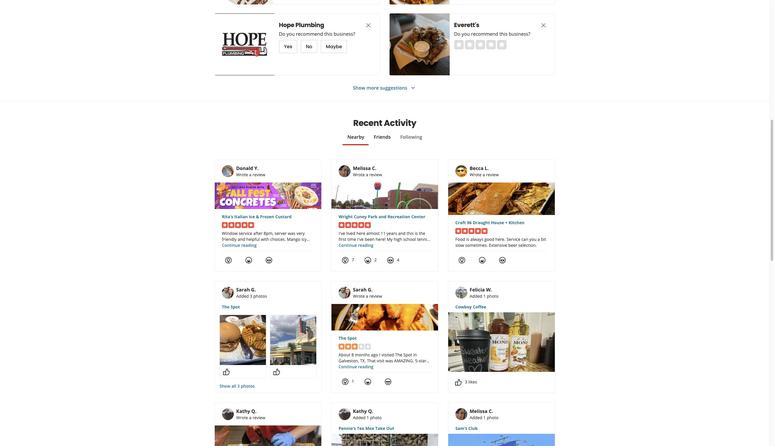 Task type: describe. For each thing, give the bounding box(es) containing it.
plumbing
[[296, 21, 325, 29]]

felicia
[[470, 287, 485, 293]]

(no rating) image
[[455, 40, 507, 49]]

review for g.
[[370, 294, 382, 299]]

hope
[[279, 21, 295, 29]]

3 inside dropdown button
[[238, 384, 240, 389]]

rita's italian ice & frozen custard link
[[222, 214, 315, 220]]

this for hope plumbing
[[325, 31, 333, 37]]

&
[[256, 214, 259, 220]]

g. for sarah g. wrote a review
[[368, 287, 373, 293]]

24 funny v2 image for sarah
[[365, 379, 372, 386]]

2
[[375, 257, 377, 263]]

24 chevron down v2 image
[[410, 84, 417, 92]]

show more suggestions button
[[353, 84, 417, 92]]

house
[[492, 220, 505, 226]]

1 for melissa
[[484, 415, 486, 421]]

food
[[456, 237, 466, 242]]

sam's club
[[456, 426, 478, 432]]

a for g.
[[366, 294, 369, 299]]

a for l.
[[483, 172, 486, 178]]

photo of allsups image
[[215, 0, 275, 4]]

becca
[[470, 165, 484, 172]]

sarah g. added 3 photos
[[236, 287, 267, 299]]

photo of kathy q. image for kathy q. wrote a review
[[222, 409, 234, 421]]

sarah g. link for sarah g. wrote a review
[[353, 287, 373, 293]]

friends
[[374, 134, 391, 140]]

photo of melissa c. image for melissa c. added 1 photo
[[456, 409, 468, 421]]

photo for w.
[[487, 294, 499, 299]]

a for c.
[[366, 172, 369, 178]]

park
[[368, 214, 378, 220]]

rita's italian ice & frozen custard
[[222, 214, 292, 220]]

good
[[485, 237, 495, 242]]

photo of melissa c. image for melissa c. wrote a review
[[339, 165, 351, 177]]

wright cuney park and recreation center
[[339, 214, 426, 220]]

recreation
[[388, 214, 411, 220]]

do you recommend this business? for hope plumbing
[[279, 31, 356, 37]]

3 inside sarah g. added 3 photos
[[250, 294, 253, 299]]

recommend for hope plumbing
[[296, 31, 324, 37]]

melissa for melissa c. added 1 photo
[[470, 408, 488, 415]]

felicia w. link
[[470, 287, 493, 293]]

yes
[[284, 43, 293, 50]]

business? for hope plumbing
[[334, 31, 356, 37]]

0 horizontal spatial the spot link
[[222, 304, 315, 310]]

sarah for sarah g. wrote a review
[[353, 287, 367, 293]]

bit
[[542, 237, 547, 242]]

is
[[467, 237, 470, 242]]

4
[[397, 257, 400, 263]]

photo of felicia w. image
[[456, 287, 468, 299]]

reading for donald
[[242, 243, 257, 248]]

extensive
[[489, 243, 508, 248]]

photo of kathy q. image for kathy q. added 1 photo
[[339, 409, 351, 421]]

l.
[[485, 165, 489, 172]]

sarah for sarah g. added 3 photos
[[236, 287, 250, 293]]

review for l.
[[487, 172, 499, 178]]

24 funny v2 image for becca
[[479, 257, 486, 264]]

the spot for the leftmost the spot link
[[222, 304, 240, 310]]

donald
[[236, 165, 253, 172]]

2 horizontal spatial like feed item image
[[455, 379, 462, 386]]

y.
[[255, 165, 259, 172]]

becca l. wrote a review
[[470, 165, 499, 178]]

24 cool v2 image for becca l.
[[499, 257, 507, 264]]

cuney
[[354, 214, 367, 220]]

review for q.
[[253, 415, 266, 421]]

continue for melissa
[[339, 243, 357, 248]]

food is always good here. service can you a bit slow sometimes. extensive beer selection.
[[456, 237, 547, 248]]

+
[[506, 220, 508, 226]]

wrote for becca l.
[[470, 172, 482, 178]]

96
[[467, 220, 472, 226]]

dismiss card image for hope plumbing
[[365, 22, 372, 29]]

beer
[[509, 243, 518, 248]]

activity
[[384, 117, 417, 129]]

a inside food is always good here. service can you a bit slow sometimes. extensive beer selection.
[[538, 237, 541, 242]]

sarah g. wrote a review
[[353, 287, 382, 299]]

open photo lightbox image for middle the like feed item image
[[270, 315, 317, 366]]

cowboy coffee
[[456, 304, 487, 310]]

hope plumbing link
[[279, 21, 354, 29]]

yes button
[[279, 40, 298, 53]]

photos inside sarah g. added 3 photos
[[254, 294, 267, 299]]

2 horizontal spatial 3
[[465, 380, 468, 385]]

cowboy coffee link
[[456, 304, 548, 310]]

service
[[507, 237, 521, 242]]

24 funny v2 image for donald
[[245, 257, 253, 264]]

photo of carmelina's image
[[390, 0, 450, 4]]

out
[[387, 426, 395, 432]]

rating element
[[455, 40, 507, 49]]

show all 3 photos button
[[220, 384, 255, 390]]

more
[[367, 85, 379, 91]]

cowboy
[[456, 304, 472, 310]]

sam's club link
[[456, 426, 548, 432]]

kathy q. added 1 photo
[[353, 408, 382, 421]]

no
[[306, 43, 313, 50]]

melissa c. added 1 photo
[[470, 408, 499, 421]]

continue reading for melissa
[[339, 243, 374, 248]]

tab list inside 'explore recent activity section' section
[[215, 134, 556, 146]]

coffee
[[473, 304, 487, 310]]

following
[[401, 134, 423, 140]]

reading for melissa
[[358, 243, 374, 248]]

center
[[412, 214, 426, 220]]

24 useful v2 image
[[342, 257, 349, 264]]

1 24 cool v2 image from the left
[[266, 257, 273, 264]]

5 star rating image for becca l.
[[456, 228, 488, 234]]

24 useful v2 image for becca l.
[[459, 257, 466, 264]]

craft 96 draught house + kitchen link
[[456, 220, 548, 226]]

open photo lightbox image for leftmost the like feed item image
[[220, 315, 266, 366]]

kathy q. link for kathy q. wrote a review
[[236, 408, 257, 415]]

melissa c. wrote a review
[[353, 165, 382, 178]]

0 horizontal spatial like feed item image
[[223, 369, 230, 376]]

no button
[[301, 40, 318, 53]]

continue reading button for melissa c.
[[339, 243, 374, 248]]

here.
[[496, 237, 506, 242]]

nearby
[[348, 134, 365, 140]]

selection.
[[519, 243, 537, 248]]

rita's
[[222, 214, 233, 220]]

3 star rating image
[[339, 344, 371, 350]]

take
[[376, 426, 386, 432]]

business? for everett's
[[509, 31, 531, 37]]

sarah g. link for sarah g. added 3 photos
[[236, 287, 256, 293]]

slow
[[456, 243, 465, 248]]

spot for the spot link to the bottom
[[348, 336, 357, 341]]

3 likes
[[465, 380, 478, 385]]

c. for melissa c. added 1 photo
[[489, 408, 494, 415]]

kathy for kathy q. added 1 photo
[[353, 408, 367, 415]]

c. for melissa c. wrote a review
[[372, 165, 377, 172]]

pennie's tex mex take out link
[[339, 426, 431, 432]]

1 for felicia
[[484, 294, 486, 299]]

photo for c.
[[487, 415, 499, 421]]

everett's
[[455, 21, 480, 29]]

7
[[352, 257, 355, 263]]



Task type: vqa. For each thing, say whether or not it's contained in the screenshot.
Kathy's "1"
yes



Task type: locate. For each thing, give the bounding box(es) containing it.
kathy q. link down show all 3 photos dropdown button
[[236, 408, 257, 415]]

photo of becca l. image
[[456, 165, 468, 177]]

added inside sarah g. added 3 photos
[[236, 294, 249, 299]]

kathy inside kathy q. wrote a review
[[236, 408, 250, 415]]

2 kathy from the left
[[353, 408, 367, 415]]

24 funny v2 image
[[365, 257, 372, 264]]

1 photo of sarah g. image from the left
[[222, 287, 234, 299]]

continue reading up '7'
[[339, 243, 374, 248]]

business? down 'everett's' link
[[509, 31, 531, 37]]

mex
[[366, 426, 375, 432]]

0 horizontal spatial photo of melissa c. image
[[339, 165, 351, 177]]

2 horizontal spatial you
[[530, 237, 537, 242]]

c. inside melissa c. wrote a review
[[372, 165, 377, 172]]

reading down ice
[[242, 243, 257, 248]]

you inside food is always good here. service can you a bit slow sometimes. extensive beer selection.
[[530, 237, 537, 242]]

show left all
[[220, 384, 231, 389]]

show inside button
[[353, 85, 366, 91]]

hope plumbing
[[279, 21, 325, 29]]

q.
[[252, 408, 257, 415], [369, 408, 374, 415]]

0 horizontal spatial photo of sarah g. image
[[222, 287, 234, 299]]

kathy inside kathy q. added 1 photo
[[353, 408, 367, 415]]

open photo lightbox image
[[220, 315, 266, 366], [270, 315, 317, 366]]

continue reading button down italian
[[222, 243, 257, 248]]

1 recommend from the left
[[296, 31, 324, 37]]

0 vertical spatial spot
[[231, 304, 240, 310]]

business?
[[334, 31, 356, 37], [509, 31, 531, 37]]

photo of sarah g. image left sarah g. added 3 photos on the bottom left
[[222, 287, 234, 299]]

the for the spot link to the bottom
[[339, 336, 347, 341]]

kathy q. wrote a review
[[236, 408, 266, 421]]

felicia w. added 1 photo
[[470, 287, 499, 299]]

do you recommend this business? down 'everett's' link
[[455, 31, 531, 37]]

review inside becca l. wrote a review
[[487, 172, 499, 178]]

kathy down show all 3 photos dropdown button
[[236, 408, 250, 415]]

1 horizontal spatial kathy
[[353, 408, 367, 415]]

maybe
[[326, 43, 343, 50]]

1 vertical spatial the spot
[[339, 336, 357, 341]]

kitchen
[[509, 220, 525, 226]]

photo up sam's club link
[[487, 415, 499, 421]]

2 horizontal spatial 24 funny v2 image
[[479, 257, 486, 264]]

custard
[[276, 214, 292, 220]]

kathy q. link up 'tex'
[[353, 408, 374, 415]]

a for y.
[[249, 172, 252, 178]]

club
[[469, 426, 478, 432]]

continue for donald
[[222, 243, 240, 248]]

1 horizontal spatial q.
[[369, 408, 374, 415]]

spot
[[231, 304, 240, 310], [348, 336, 357, 341]]

the for the leftmost the spot link
[[222, 304, 230, 310]]

melissa c. link
[[353, 165, 377, 172], [470, 408, 494, 415]]

melissa inside the melissa c. added 1 photo
[[470, 408, 488, 415]]

added inside kathy q. added 1 photo
[[353, 415, 366, 421]]

0 horizontal spatial dismiss card image
[[365, 22, 372, 29]]

recommend for everett's
[[472, 31, 499, 37]]

photo of donald y. image
[[222, 165, 234, 177]]

the spot
[[222, 304, 240, 310], [339, 336, 357, 341]]

photo up take
[[371, 415, 382, 421]]

q. for kathy q. wrote a review
[[252, 408, 257, 415]]

recent activity
[[354, 117, 417, 129]]

1 horizontal spatial 24 useful v2 image
[[342, 379, 349, 386]]

continue reading button for sarah g.
[[339, 364, 374, 370]]

photo down w.
[[487, 294, 499, 299]]

1 do you recommend this business? from the left
[[279, 31, 356, 37]]

0 horizontal spatial 24 cool v2 image
[[385, 379, 392, 386]]

0 vertical spatial melissa
[[353, 165, 371, 172]]

photos
[[254, 294, 267, 299], [241, 384, 255, 389]]

2 horizontal spatial 24 useful v2 image
[[459, 257, 466, 264]]

reading for sarah
[[358, 364, 374, 370]]

1 horizontal spatial 3
[[250, 294, 253, 299]]

you up selection.
[[530, 237, 537, 242]]

24 funny v2 image
[[245, 257, 253, 264], [479, 257, 486, 264], [365, 379, 372, 386]]

1 horizontal spatial do
[[455, 31, 461, 37]]

wrote for donald y.
[[236, 172, 248, 178]]

melissa for melissa c. wrote a review
[[353, 165, 371, 172]]

a inside kathy q. wrote a review
[[249, 415, 252, 421]]

kathy
[[236, 408, 250, 415], [353, 408, 367, 415]]

0 horizontal spatial 5 star rating image
[[222, 222, 254, 228]]

1 horizontal spatial 24 funny v2 image
[[365, 379, 372, 386]]

1 inside felicia w. added 1 photo
[[484, 294, 486, 299]]

1 vertical spatial c.
[[489, 408, 494, 415]]

continue down the 3 star rating image
[[339, 364, 357, 370]]

2 recommend from the left
[[472, 31, 499, 37]]

0 horizontal spatial recommend
[[296, 31, 324, 37]]

2 g. from the left
[[368, 287, 373, 293]]

continue for sarah
[[339, 364, 357, 370]]

1 vertical spatial show
[[220, 384, 231, 389]]

continue reading button
[[222, 243, 257, 248], [339, 243, 374, 248], [339, 364, 374, 370]]

1 horizontal spatial 5 star rating image
[[339, 222, 371, 228]]

1 horizontal spatial business?
[[509, 31, 531, 37]]

donald y. link
[[236, 165, 259, 172]]

0 horizontal spatial melissa c. link
[[353, 165, 377, 172]]

photo for q.
[[371, 415, 382, 421]]

you for everett's
[[462, 31, 471, 37]]

1 horizontal spatial photo of kathy q. image
[[339, 409, 351, 421]]

reading
[[242, 243, 257, 248], [358, 243, 374, 248], [358, 364, 374, 370]]

added for felicia w.
[[470, 294, 483, 299]]

business? up maybe button
[[334, 31, 356, 37]]

craft
[[456, 220, 466, 226]]

2 do you recommend this business? from the left
[[455, 31, 531, 37]]

2 sarah g. link from the left
[[353, 287, 373, 293]]

5 star rating image for donald y.
[[222, 222, 254, 228]]

tab list
[[215, 134, 556, 146]]

0 vertical spatial 24 cool v2 image
[[499, 257, 507, 264]]

1 horizontal spatial recommend
[[472, 31, 499, 37]]

the spot down sarah g. added 3 photos on the bottom left
[[222, 304, 240, 310]]

the spot for the spot link to the bottom
[[339, 336, 357, 341]]

added inside felicia w. added 1 photo
[[470, 294, 483, 299]]

g. inside sarah g. added 3 photos
[[251, 287, 256, 293]]

1 vertical spatial the
[[339, 336, 347, 341]]

photo
[[487, 294, 499, 299], [371, 415, 382, 421], [487, 415, 499, 421]]

1 vertical spatial photo of melissa c. image
[[456, 409, 468, 421]]

2 this from the left
[[500, 31, 508, 37]]

continue reading
[[222, 243, 257, 248], [339, 243, 374, 248], [339, 364, 374, 370]]

photo of melissa c. image up sam's
[[456, 409, 468, 421]]

2 photo of sarah g. image from the left
[[339, 287, 351, 299]]

1 vertical spatial 24 cool v2 image
[[385, 379, 392, 386]]

continue reading for sarah
[[339, 364, 374, 370]]

1 sarah g. link from the left
[[236, 287, 256, 293]]

1 this from the left
[[325, 31, 333, 37]]

0 horizontal spatial this
[[325, 31, 333, 37]]

q. inside kathy q. wrote a review
[[252, 408, 257, 415]]

continue reading button up '7'
[[339, 243, 374, 248]]

0 vertical spatial photo of melissa c. image
[[339, 165, 351, 177]]

1 horizontal spatial melissa c. link
[[470, 408, 494, 415]]

continue
[[222, 243, 240, 248], [339, 243, 357, 248], [339, 364, 357, 370]]

1 open photo lightbox image from the left
[[220, 315, 266, 366]]

q. for kathy q. added 1 photo
[[369, 408, 374, 415]]

this
[[325, 31, 333, 37], [500, 31, 508, 37]]

0 vertical spatial the spot link
[[222, 304, 315, 310]]

w.
[[487, 287, 493, 293]]

photo of everett's image
[[390, 13, 450, 75]]

continue reading for donald
[[222, 243, 257, 248]]

do
[[279, 31, 286, 37], [455, 31, 461, 37]]

1 horizontal spatial photo of melissa c. image
[[456, 409, 468, 421]]

continue reading down the 3 star rating image
[[339, 364, 374, 370]]

0 horizontal spatial do you recommend this business?
[[279, 31, 356, 37]]

0 horizontal spatial kathy q. link
[[236, 408, 257, 415]]

1 horizontal spatial the
[[339, 336, 347, 341]]

recommend
[[296, 31, 324, 37], [472, 31, 499, 37]]

wrote inside sarah g. wrote a review
[[353, 294, 365, 299]]

2 kathy q. link from the left
[[353, 408, 374, 415]]

1 horizontal spatial 24 cool v2 image
[[499, 257, 507, 264]]

0 horizontal spatial open photo lightbox image
[[220, 315, 266, 366]]

melissa c. link for melissa c. wrote a review
[[353, 165, 377, 172]]

do down everett's
[[455, 31, 461, 37]]

1 inside the melissa c. added 1 photo
[[484, 415, 486, 421]]

g. for sarah g. added 3 photos
[[251, 287, 256, 293]]

2 business? from the left
[[509, 31, 531, 37]]

explore recent activity section section
[[210, 101, 561, 447]]

this down 'everett's' link
[[500, 31, 508, 37]]

1 kathy q. link from the left
[[236, 408, 257, 415]]

a inside melissa c. wrote a review
[[366, 172, 369, 178]]

italian
[[235, 214, 248, 220]]

1 horizontal spatial like feed item image
[[273, 369, 281, 376]]

photos inside dropdown button
[[241, 384, 255, 389]]

dismiss card image for everett's
[[541, 22, 548, 29]]

0 vertical spatial the
[[222, 304, 230, 310]]

everett's link
[[455, 21, 529, 29]]

all
[[232, 384, 236, 389]]

1 dismiss card image from the left
[[365, 22, 372, 29]]

reading up 24 funny v2 icon
[[358, 243, 374, 248]]

do you recommend this business?
[[279, 31, 356, 37], [455, 31, 531, 37]]

1 do from the left
[[279, 31, 286, 37]]

photo of sarah g. image left sarah g. wrote a review
[[339, 287, 351, 299]]

1 g. from the left
[[251, 287, 256, 293]]

photo of hope plumbing image
[[215, 13, 275, 75]]

1 vertical spatial photos
[[241, 384, 255, 389]]

0 horizontal spatial show
[[220, 384, 231, 389]]

dismiss card image
[[365, 22, 372, 29], [541, 22, 548, 29]]

sarah
[[236, 287, 250, 293], [353, 287, 367, 293]]

spot down sarah g. added 3 photos on the bottom left
[[231, 304, 240, 310]]

reading down the 3 star rating image
[[358, 364, 374, 370]]

draught
[[473, 220, 490, 226]]

continue reading button for donald y.
[[222, 243, 257, 248]]

1 horizontal spatial c.
[[489, 408, 494, 415]]

0 horizontal spatial melissa
[[353, 165, 371, 172]]

0 horizontal spatial 3
[[238, 384, 240, 389]]

sarah inside sarah g. added 3 photos
[[236, 287, 250, 293]]

this up maybe at left
[[325, 31, 333, 37]]

24 useful v2 image
[[225, 257, 232, 264], [459, 257, 466, 264], [342, 379, 349, 386]]

sometimes.
[[466, 243, 488, 248]]

continue down rita's
[[222, 243, 240, 248]]

1 photo of kathy q. image from the left
[[222, 409, 234, 421]]

2 photo of kathy q. image from the left
[[339, 409, 351, 421]]

0 horizontal spatial 24 funny v2 image
[[245, 257, 253, 264]]

added for kathy q.
[[353, 415, 366, 421]]

wright
[[339, 214, 353, 220]]

1 horizontal spatial spot
[[348, 336, 357, 341]]

0 horizontal spatial sarah
[[236, 287, 250, 293]]

becca l. link
[[470, 165, 489, 172]]

and
[[379, 214, 387, 220]]

added for sarah g.
[[236, 294, 249, 299]]

24 cool v2 image
[[266, 257, 273, 264], [387, 257, 394, 264]]

recommend down plumbing at the left of page
[[296, 31, 324, 37]]

1 for kathy
[[367, 415, 369, 421]]

ice
[[249, 214, 255, 220]]

1 horizontal spatial melissa
[[470, 408, 488, 415]]

photo of kathy q. image left kathy q. wrote a review
[[222, 409, 234, 421]]

kathy for kathy q. wrote a review
[[236, 408, 250, 415]]

frozen
[[260, 214, 274, 220]]

show left more
[[353, 85, 366, 91]]

photo inside kathy q. added 1 photo
[[371, 415, 382, 421]]

suggestions
[[380, 85, 408, 91]]

0 horizontal spatial c.
[[372, 165, 377, 172]]

wrote inside melissa c. wrote a review
[[353, 172, 365, 178]]

like feed item image
[[223, 369, 230, 376], [273, 369, 281, 376], [455, 379, 462, 386]]

2 24 cool v2 image from the left
[[387, 257, 394, 264]]

2 q. from the left
[[369, 408, 374, 415]]

review inside sarah g. wrote a review
[[370, 294, 382, 299]]

continue reading button down the 3 star rating image
[[339, 364, 374, 370]]

review inside kathy q. wrote a review
[[253, 415, 266, 421]]

2 do from the left
[[455, 31, 461, 37]]

24 useful v2 image for donald y.
[[225, 257, 232, 264]]

1 horizontal spatial the spot
[[339, 336, 357, 341]]

5 star rating image down cuney
[[339, 222, 371, 228]]

do you recommend this business? for everett's
[[455, 31, 531, 37]]

melissa inside melissa c. wrote a review
[[353, 165, 371, 172]]

review for c.
[[370, 172, 382, 178]]

0 horizontal spatial q.
[[252, 408, 257, 415]]

q. inside kathy q. added 1 photo
[[369, 408, 374, 415]]

2 dismiss card image from the left
[[541, 22, 548, 29]]

tex
[[357, 426, 365, 432]]

1 vertical spatial melissa
[[470, 408, 488, 415]]

1 horizontal spatial sarah g. link
[[353, 287, 373, 293]]

1 business? from the left
[[334, 31, 356, 37]]

wright cuney park and recreation center link
[[339, 214, 431, 220]]

maybe button
[[321, 40, 348, 53]]

a for q.
[[249, 415, 252, 421]]

continue up 24 useful v2 image
[[339, 243, 357, 248]]

1 sarah from the left
[[236, 287, 250, 293]]

photo of kathy q. image
[[222, 409, 234, 421], [339, 409, 351, 421]]

2 open photo lightbox image from the left
[[270, 315, 317, 366]]

g. inside sarah g. wrote a review
[[368, 287, 373, 293]]

1 horizontal spatial 24 cool v2 image
[[387, 257, 394, 264]]

kathy q. link
[[236, 408, 257, 415], [353, 408, 374, 415]]

can
[[522, 237, 529, 242]]

tab list containing nearby
[[215, 134, 556, 146]]

0 horizontal spatial g.
[[251, 287, 256, 293]]

sam's
[[456, 426, 468, 432]]

5 star rating image down italian
[[222, 222, 254, 228]]

added for melissa c.
[[470, 415, 483, 421]]

a inside becca l. wrote a review
[[483, 172, 486, 178]]

0 horizontal spatial kathy
[[236, 408, 250, 415]]

added
[[236, 294, 249, 299], [470, 294, 483, 299], [353, 415, 366, 421], [470, 415, 483, 421]]

pennie's
[[339, 426, 356, 432]]

5 star rating image for melissa c.
[[339, 222, 371, 228]]

sarah inside sarah g. wrote a review
[[353, 287, 367, 293]]

1 horizontal spatial g.
[[368, 287, 373, 293]]

0 horizontal spatial the spot
[[222, 304, 240, 310]]

photo of sarah g. image for sarah g. wrote a review
[[339, 287, 351, 299]]

likes
[[469, 380, 478, 385]]

1
[[484, 294, 486, 299], [352, 379, 355, 385], [367, 415, 369, 421], [484, 415, 486, 421]]

photo of melissa c. image
[[339, 165, 351, 177], [456, 409, 468, 421]]

0 vertical spatial melissa c. link
[[353, 165, 377, 172]]

continue reading down italian
[[222, 243, 257, 248]]

review for y.
[[253, 172, 266, 178]]

1 horizontal spatial you
[[462, 31, 471, 37]]

1 q. from the left
[[252, 408, 257, 415]]

you down everett's
[[462, 31, 471, 37]]

a inside sarah g. wrote a review
[[366, 294, 369, 299]]

1 kathy from the left
[[236, 408, 250, 415]]

you for hope plumbing
[[287, 31, 295, 37]]

1 horizontal spatial show
[[353, 85, 366, 91]]

photo of sarah g. image
[[222, 287, 234, 299], [339, 287, 351, 299]]

0 horizontal spatial spot
[[231, 304, 240, 310]]

None radio
[[455, 40, 464, 49], [465, 40, 475, 49], [498, 40, 507, 49], [455, 40, 464, 49], [465, 40, 475, 49], [498, 40, 507, 49]]

0 vertical spatial show
[[353, 85, 366, 91]]

1 horizontal spatial sarah
[[353, 287, 367, 293]]

c.
[[372, 165, 377, 172], [489, 408, 494, 415]]

1 horizontal spatial dismiss card image
[[541, 22, 548, 29]]

24 cool v2 image for sarah g.
[[385, 379, 392, 386]]

None radio
[[476, 40, 486, 49], [487, 40, 496, 49], [476, 40, 486, 49], [487, 40, 496, 49]]

wrote for melissa c.
[[353, 172, 365, 178]]

show for show more suggestions
[[353, 85, 366, 91]]

photo of sarah g. image for sarah g. added 3 photos
[[222, 287, 234, 299]]

show inside dropdown button
[[220, 384, 231, 389]]

added inside the melissa c. added 1 photo
[[470, 415, 483, 421]]

photo inside the melissa c. added 1 photo
[[487, 415, 499, 421]]

1 vertical spatial spot
[[348, 336, 357, 341]]

1 horizontal spatial open photo lightbox image
[[270, 315, 317, 366]]

0 horizontal spatial you
[[287, 31, 295, 37]]

0 vertical spatial c.
[[372, 165, 377, 172]]

1 horizontal spatial this
[[500, 31, 508, 37]]

photo inside felicia w. added 1 photo
[[487, 294, 499, 299]]

do for everett's
[[455, 31, 461, 37]]

0 horizontal spatial 24 cool v2 image
[[266, 257, 273, 264]]

24 cool v2 image
[[499, 257, 507, 264], [385, 379, 392, 386]]

this for everett's
[[500, 31, 508, 37]]

review inside melissa c. wrote a review
[[370, 172, 382, 178]]

0 horizontal spatial business?
[[334, 31, 356, 37]]

photo of kathy q. image up pennie's
[[339, 409, 351, 421]]

0 horizontal spatial sarah g. link
[[236, 287, 256, 293]]

1 horizontal spatial the spot link
[[339, 336, 431, 342]]

kathy up 'tex'
[[353, 408, 367, 415]]

show more suggestions
[[353, 85, 408, 91]]

wrote inside the donald y. wrote a review
[[236, 172, 248, 178]]

1 horizontal spatial photo of sarah g. image
[[339, 287, 351, 299]]

5 star rating image
[[222, 222, 254, 228], [339, 222, 371, 228], [456, 228, 488, 234]]

recent
[[354, 117, 383, 129]]

g.
[[251, 287, 256, 293], [368, 287, 373, 293]]

0 horizontal spatial photo of kathy q. image
[[222, 409, 234, 421]]

0 horizontal spatial 24 useful v2 image
[[225, 257, 232, 264]]

spot up the 3 star rating image
[[348, 336, 357, 341]]

photo of melissa c. image left melissa c. wrote a review
[[339, 165, 351, 177]]

the spot up the 3 star rating image
[[339, 336, 357, 341]]

do for hope plumbing
[[279, 31, 286, 37]]

2 sarah from the left
[[353, 287, 367, 293]]

craft 96 draught house + kitchen
[[456, 220, 525, 226]]

1 vertical spatial the spot link
[[339, 336, 431, 342]]

melissa c. link for melissa c. added 1 photo
[[470, 408, 494, 415]]

kathy q. link for kathy q. added 1 photo
[[353, 408, 374, 415]]

donald y. wrote a review
[[236, 165, 266, 178]]

show all 3 photos
[[220, 384, 255, 389]]

do you recommend this business? down the hope plumbing link
[[279, 31, 356, 37]]

review inside the donald y. wrote a review
[[253, 172, 266, 178]]

1 vertical spatial melissa c. link
[[470, 408, 494, 415]]

3
[[250, 294, 253, 299], [465, 380, 468, 385], [238, 384, 240, 389]]

pennie's tex mex take out
[[339, 426, 395, 432]]

5 star rating image down 96
[[456, 228, 488, 234]]

sarah g. link
[[236, 287, 256, 293], [353, 287, 373, 293]]

wrote inside becca l. wrote a review
[[470, 172, 482, 178]]

0 vertical spatial photos
[[254, 294, 267, 299]]

c. inside the melissa c. added 1 photo
[[489, 408, 494, 415]]

show for show all 3 photos
[[220, 384, 231, 389]]

0 horizontal spatial do
[[279, 31, 286, 37]]

0 horizontal spatial the
[[222, 304, 230, 310]]

0 vertical spatial the spot
[[222, 304, 240, 310]]

you down hope
[[287, 31, 295, 37]]

1 horizontal spatial do you recommend this business?
[[455, 31, 531, 37]]

spot for the leftmost the spot link
[[231, 304, 240, 310]]

recommend down 'everett's' link
[[472, 31, 499, 37]]

a inside the donald y. wrote a review
[[249, 172, 252, 178]]

wrote inside kathy q. wrote a review
[[236, 415, 248, 421]]

1 inside kathy q. added 1 photo
[[367, 415, 369, 421]]

wrote for sarah g.
[[353, 294, 365, 299]]

always
[[471, 237, 484, 242]]

1 horizontal spatial kathy q. link
[[353, 408, 374, 415]]

wrote for kathy q.
[[236, 415, 248, 421]]

do down hope
[[279, 31, 286, 37]]

2 horizontal spatial 5 star rating image
[[456, 228, 488, 234]]



